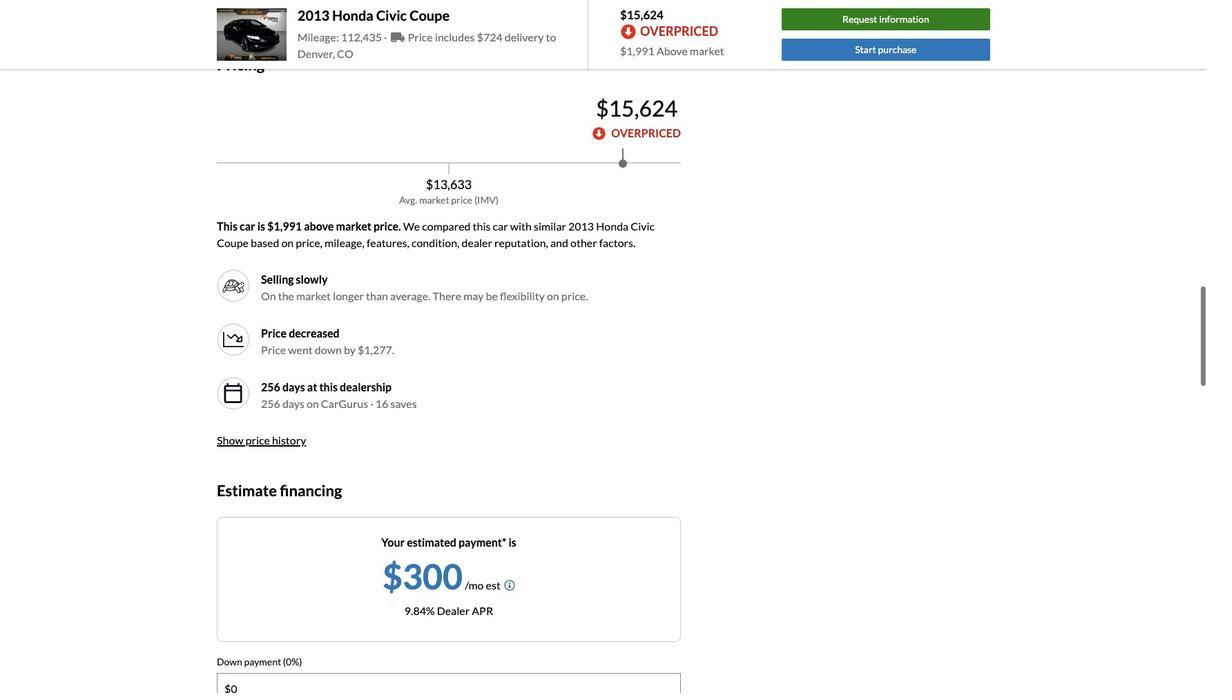 Task type: vqa. For each thing, say whether or not it's contained in the screenshot.
$15,624 corresponding to $1,991
yes



Task type: describe. For each thing, give the bounding box(es) containing it.
other
[[571, 236, 597, 249]]

1 days from the top
[[282, 381, 305, 394]]

estimate
[[217, 482, 277, 500]]

this inside we compared this car with similar 2013 honda civic coupe based on price, mileage, features, condition, dealer reputation, and other factors.
[[473, 220, 491, 233]]

saves
[[391, 397, 417, 410]]

0 vertical spatial honda
[[332, 7, 374, 23]]

on inside selling slowly on the market longer than average. there may be flexibility on price.
[[547, 290, 559, 303]]

longer
[[333, 290, 364, 303]]

price inside the $13,633 avg. market price (imv)
[[451, 194, 473, 206]]

256 days at this dealership image
[[217, 377, 250, 410]]

payment
[[244, 656, 281, 668]]

1 vertical spatial history
[[272, 434, 306, 447]]

coupe inside we compared this car with similar 2013 honda civic coupe based on price, mileage, features, condition, dealer reputation, and other factors.
[[217, 236, 249, 249]]

0 vertical spatial is
[[257, 220, 265, 233]]

honda inside we compared this car with similar 2013 honda civic coupe based on price, mileage, features, condition, dealer reputation, and other factors.
[[596, 220, 629, 233]]

1 horizontal spatial history
[[408, 7, 442, 21]]

$13,633
[[426, 177, 472, 192]]

256 days at this dealership image
[[222, 383, 245, 405]]

compared
[[422, 220, 471, 233]]

this inside 256 days at this dealership 256 days on cargurus · 16 saves
[[319, 381, 338, 394]]

overpriced
[[612, 127, 681, 140]]

256 days at this dealership 256 days on cargurus · 16 saves
[[261, 381, 417, 410]]

price. inside selling slowly on the market longer than average. there may be flexibility on price.
[[561, 290, 588, 303]]

than
[[366, 290, 388, 303]]

$724
[[477, 30, 503, 44]]

112,435
[[341, 30, 382, 44]]

2013 honda civic coupe image
[[217, 8, 287, 61]]

info circle image
[[504, 580, 515, 591]]

down
[[315, 343, 342, 357]]

above
[[304, 220, 334, 233]]

selling slowly on the market longer than average. there may be flexibility on price.
[[261, 273, 588, 303]]

0 vertical spatial civic
[[376, 7, 407, 23]]

1 horizontal spatial $1,991
[[620, 44, 655, 57]]

16
[[376, 397, 388, 410]]

apr
[[472, 604, 493, 617]]

· inside 256 days at this dealership 256 days on cargurus · 16 saves
[[370, 397, 374, 410]]

show price history
[[217, 434, 306, 447]]

delivery
[[505, 30, 544, 44]]

market up mileage,
[[336, 220, 372, 233]]

the for market
[[278, 290, 294, 303]]

estimate financing
[[217, 482, 342, 500]]

by
[[344, 343, 356, 357]]

price decreased price went down by $1,277.
[[261, 327, 395, 357]]

2 vertical spatial price
[[261, 343, 286, 357]]

9.84%
[[405, 604, 435, 617]]

show
[[217, 434, 244, 447]]

on
[[261, 290, 276, 303]]

start purchase button
[[782, 39, 991, 61]]

reputation,
[[495, 236, 548, 249]]

autocheck
[[316, 7, 370, 21]]

at
[[307, 381, 317, 394]]

this
[[217, 220, 238, 233]]

1 256 from the top
[[261, 381, 280, 394]]

went
[[288, 343, 313, 357]]

dealer
[[462, 236, 492, 249]]

price includes $724 delivery to denver, co
[[298, 30, 556, 60]]

on inside we compared this car with similar 2013 honda civic coupe based on price, mileage, features, condition, dealer reputation, and other factors.
[[281, 236, 294, 249]]

with
[[510, 220, 532, 233]]

1 vertical spatial is
[[509, 536, 517, 549]]

report
[[445, 7, 476, 21]]

estimated
[[407, 536, 457, 549]]

show price history link
[[217, 434, 306, 447]]

/mo
[[465, 579, 484, 592]]

be
[[486, 290, 498, 303]]

$1,277.
[[358, 343, 395, 357]]

and
[[551, 236, 568, 249]]

start purchase
[[855, 44, 917, 55]]

vehicle
[[372, 7, 406, 21]]

we compared this car with similar 2013 honda civic coupe based on price, mileage, features, condition, dealer reputation, and other factors.
[[217, 220, 655, 249]]

payment*
[[459, 536, 507, 549]]

full
[[298, 7, 313, 21]]

to
[[546, 30, 556, 44]]

dealership
[[340, 381, 392, 394]]

we
[[403, 220, 420, 233]]

2 256 from the top
[[261, 397, 280, 410]]

price for decreased
[[261, 327, 287, 340]]

down payment (0%)
[[217, 656, 302, 668]]

your estimated payment* is
[[381, 536, 517, 549]]

0 horizontal spatial 2013
[[298, 7, 330, 23]]

denver,
[[298, 47, 335, 60]]

request
[[843, 13, 878, 25]]

$15,624 for $1,991
[[620, 7, 664, 22]]



Task type: locate. For each thing, give the bounding box(es) containing it.
0 vertical spatial price
[[408, 30, 433, 44]]

1 vertical spatial coupe
[[217, 236, 249, 249]]

this right at
[[319, 381, 338, 394]]

request information button
[[782, 8, 991, 31]]

truck moving image
[[391, 32, 404, 43]]

Down payment (0%) text field
[[218, 674, 680, 694]]

0 horizontal spatial price
[[246, 434, 270, 447]]

coupe
[[410, 7, 450, 23], [217, 236, 249, 249]]

slowly
[[296, 273, 328, 286]]

mileage:
[[298, 30, 339, 44]]

$300
[[383, 556, 463, 597]]

1 vertical spatial honda
[[596, 220, 629, 233]]

cargurus
[[321, 397, 368, 410]]

1 horizontal spatial this
[[473, 220, 491, 233]]

there
[[433, 290, 462, 303]]

1 car from the left
[[240, 220, 255, 233]]

· left 'truck moving' icon
[[384, 30, 387, 44]]

civic up 'truck moving' icon
[[376, 7, 407, 23]]

mileage,
[[325, 236, 365, 249]]

the for full
[[280, 7, 296, 21]]

1 vertical spatial price
[[246, 434, 270, 447]]

on left price,
[[281, 236, 294, 249]]

0 vertical spatial price
[[451, 194, 473, 206]]

0 vertical spatial this
[[473, 220, 491, 233]]

0 horizontal spatial history
[[272, 434, 306, 447]]

1 horizontal spatial honda
[[596, 220, 629, 233]]

history
[[408, 7, 442, 21], [272, 434, 306, 447]]

on inside 256 days at this dealership 256 days on cargurus · 16 saves
[[307, 397, 319, 410]]

price decreased image
[[217, 323, 250, 357]]

0 horizontal spatial honda
[[332, 7, 374, 23]]

price
[[451, 194, 473, 206], [246, 434, 270, 447]]

avg.
[[399, 194, 417, 206]]

1 vertical spatial this
[[319, 381, 338, 394]]

based
[[251, 236, 279, 249]]

0 horizontal spatial this
[[319, 381, 338, 394]]

0 vertical spatial 256
[[261, 381, 280, 394]]

· left 16
[[370, 397, 374, 410]]

1 vertical spatial price
[[261, 327, 287, 340]]

est
[[486, 579, 501, 592]]

civic inside we compared this car with similar 2013 honda civic coupe based on price, mileage, features, condition, dealer reputation, and other factors.
[[631, 220, 655, 233]]

flexibility
[[500, 290, 545, 303]]

purchase
[[878, 44, 917, 55]]

price down $13,633
[[451, 194, 473, 206]]

co
[[337, 47, 354, 60]]

pricing
[[217, 55, 265, 74]]

256 right 256 days at this dealership icon at bottom
[[261, 381, 280, 394]]

dealer
[[437, 604, 470, 617]]

save
[[217, 7, 240, 21]]

above
[[657, 44, 688, 57]]

0 horizontal spatial coupe
[[217, 236, 249, 249]]

0 vertical spatial days
[[282, 381, 305, 394]]

2013
[[298, 7, 330, 23], [569, 220, 594, 233]]

$13,633 avg. market price (imv)
[[399, 177, 499, 206]]

car
[[240, 220, 255, 233], [493, 220, 508, 233]]

overpriced
[[640, 24, 719, 39]]

0 horizontal spatial civic
[[376, 7, 407, 23]]

1 horizontal spatial price
[[451, 194, 473, 206]]

1 horizontal spatial ·
[[384, 30, 387, 44]]

condition,
[[412, 236, 460, 249]]

history up price includes $724 delivery to denver, co
[[408, 7, 442, 21]]

features,
[[367, 236, 410, 249]]

price right show
[[246, 434, 270, 447]]

down
[[217, 656, 242, 668]]

the inside selling slowly on the market longer than average. there may be flexibility on price.
[[278, 290, 294, 303]]

1 vertical spatial 256
[[261, 397, 280, 410]]

(0%)
[[283, 656, 302, 668]]

this
[[473, 220, 491, 233], [319, 381, 338, 394]]

similar
[[534, 220, 566, 233]]

1 vertical spatial $1,991
[[267, 220, 302, 233]]

decreased
[[289, 327, 340, 340]]

0 horizontal spatial $1,991
[[267, 220, 302, 233]]

1 vertical spatial civic
[[631, 220, 655, 233]]

$1,991 up "based"
[[267, 220, 302, 233]]

1 vertical spatial price.
[[561, 290, 588, 303]]

0 horizontal spatial price.
[[374, 220, 401, 233]]

price
[[408, 30, 433, 44], [261, 327, 287, 340], [261, 343, 286, 357]]

0 vertical spatial the
[[280, 7, 296, 21]]

factors.
[[599, 236, 636, 249]]

on right flexibility
[[547, 290, 559, 303]]

price inside price includes $724 delivery to denver, co
[[408, 30, 433, 44]]

selling slowly image
[[222, 275, 245, 297]]

the right on
[[278, 290, 294, 303]]

0 vertical spatial $15,624
[[620, 7, 664, 22]]

civic up factors. at the top of page
[[631, 220, 655, 233]]

2013 up other
[[569, 220, 594, 233]]

20%
[[242, 7, 263, 21]]

on right 20%
[[265, 7, 278, 21]]

honda up factors. at the top of page
[[596, 220, 629, 233]]

0 horizontal spatial car
[[240, 220, 255, 233]]

price down on
[[261, 327, 287, 340]]

price,
[[296, 236, 323, 249]]

0 vertical spatial $1,991
[[620, 44, 655, 57]]

save 20% on the full autocheck vehicle history report
[[217, 7, 476, 21]]

price. up features,
[[374, 220, 401, 233]]

2 days from the top
[[282, 397, 305, 410]]

9.84% dealer apr
[[405, 604, 493, 617]]

days left at
[[282, 381, 305, 394]]

selling slowly image
[[217, 270, 250, 303]]

$1,991 left above
[[620, 44, 655, 57]]

market inside the $13,633 avg. market price (imv)
[[419, 194, 449, 206]]

0 horizontal spatial ·
[[370, 397, 374, 410]]

this car is $1,991 above market price.
[[217, 220, 401, 233]]

financing
[[280, 482, 342, 500]]

1 vertical spatial days
[[282, 397, 305, 410]]

mileage: 112,435 ·
[[298, 30, 389, 44]]

256 up 'show price history' link
[[261, 397, 280, 410]]

market inside selling slowly on the market longer than average. there may be flexibility on price.
[[296, 290, 331, 303]]

on down at
[[307, 397, 319, 410]]

(imv)
[[474, 194, 499, 206]]

overpriced image
[[593, 127, 606, 140]]

car left with
[[493, 220, 508, 233]]

price. right flexibility
[[561, 290, 588, 303]]

may
[[464, 290, 484, 303]]

$300 /mo est
[[383, 556, 501, 597]]

honda
[[332, 7, 374, 23], [596, 220, 629, 233]]

price.
[[374, 220, 401, 233], [561, 290, 588, 303]]

0 vertical spatial ·
[[384, 30, 387, 44]]

1 horizontal spatial civic
[[631, 220, 655, 233]]

includes
[[435, 30, 475, 44]]

1 horizontal spatial is
[[509, 536, 517, 549]]

0 vertical spatial history
[[408, 7, 442, 21]]

1 horizontal spatial coupe
[[410, 7, 450, 23]]

your
[[381, 536, 405, 549]]

civic
[[376, 7, 407, 23], [631, 220, 655, 233]]

2 car from the left
[[493, 220, 508, 233]]

car inside we compared this car with similar 2013 honda civic coupe based on price, mileage, features, condition, dealer reputation, and other factors.
[[493, 220, 508, 233]]

is up "based"
[[257, 220, 265, 233]]

information
[[879, 13, 930, 25]]

price for includes
[[408, 30, 433, 44]]

save 20% on the full autocheck vehicle history report link
[[217, 7, 492, 21]]

1 vertical spatial $15,624
[[596, 95, 678, 122]]

0 vertical spatial coupe
[[410, 7, 450, 23]]

market down overpriced
[[690, 44, 724, 57]]

$1,991
[[620, 44, 655, 57], [267, 220, 302, 233]]

1 horizontal spatial car
[[493, 220, 508, 233]]

car right this
[[240, 220, 255, 233]]

0 vertical spatial 2013
[[298, 7, 330, 23]]

1 horizontal spatial 2013
[[569, 220, 594, 233]]

the left "full"
[[280, 7, 296, 21]]

2013 up mileage:
[[298, 7, 330, 23]]

market down slowly
[[296, 290, 331, 303]]

the
[[280, 7, 296, 21], [278, 290, 294, 303]]

selling
[[261, 273, 294, 286]]

this up the dealer
[[473, 220, 491, 233]]

$15,624 for overpriced
[[596, 95, 678, 122]]

$1,991 above market
[[620, 44, 724, 57]]

days up 'show price history' link
[[282, 397, 305, 410]]

coupe up price includes $724 delivery to denver, co
[[410, 7, 450, 23]]

on
[[265, 7, 278, 21], [281, 236, 294, 249], [547, 290, 559, 303], [307, 397, 319, 410]]

0 vertical spatial price.
[[374, 220, 401, 233]]

honda up 112,435
[[332, 7, 374, 23]]

1 vertical spatial 2013
[[569, 220, 594, 233]]

average.
[[390, 290, 431, 303]]

coupe down this
[[217, 236, 249, 249]]

2013 honda civic coupe
[[298, 7, 450, 23]]

days
[[282, 381, 305, 394], [282, 397, 305, 410]]

price right 'truck moving' icon
[[408, 30, 433, 44]]

market down $13,633
[[419, 194, 449, 206]]

1 vertical spatial ·
[[370, 397, 374, 410]]

2013 inside we compared this car with similar 2013 honda civic coupe based on price, mileage, features, condition, dealer reputation, and other factors.
[[569, 220, 594, 233]]

256
[[261, 381, 280, 394], [261, 397, 280, 410]]

history up 'estimate financing'
[[272, 434, 306, 447]]

$15,624
[[620, 7, 664, 22], [596, 95, 678, 122]]

is right payment*
[[509, 536, 517, 549]]

request information
[[843, 13, 930, 25]]

price decreased image
[[222, 329, 245, 351]]

1 vertical spatial the
[[278, 290, 294, 303]]

start
[[855, 44, 876, 55]]

1 horizontal spatial price.
[[561, 290, 588, 303]]

price left "went"
[[261, 343, 286, 357]]

0 horizontal spatial is
[[257, 220, 265, 233]]



